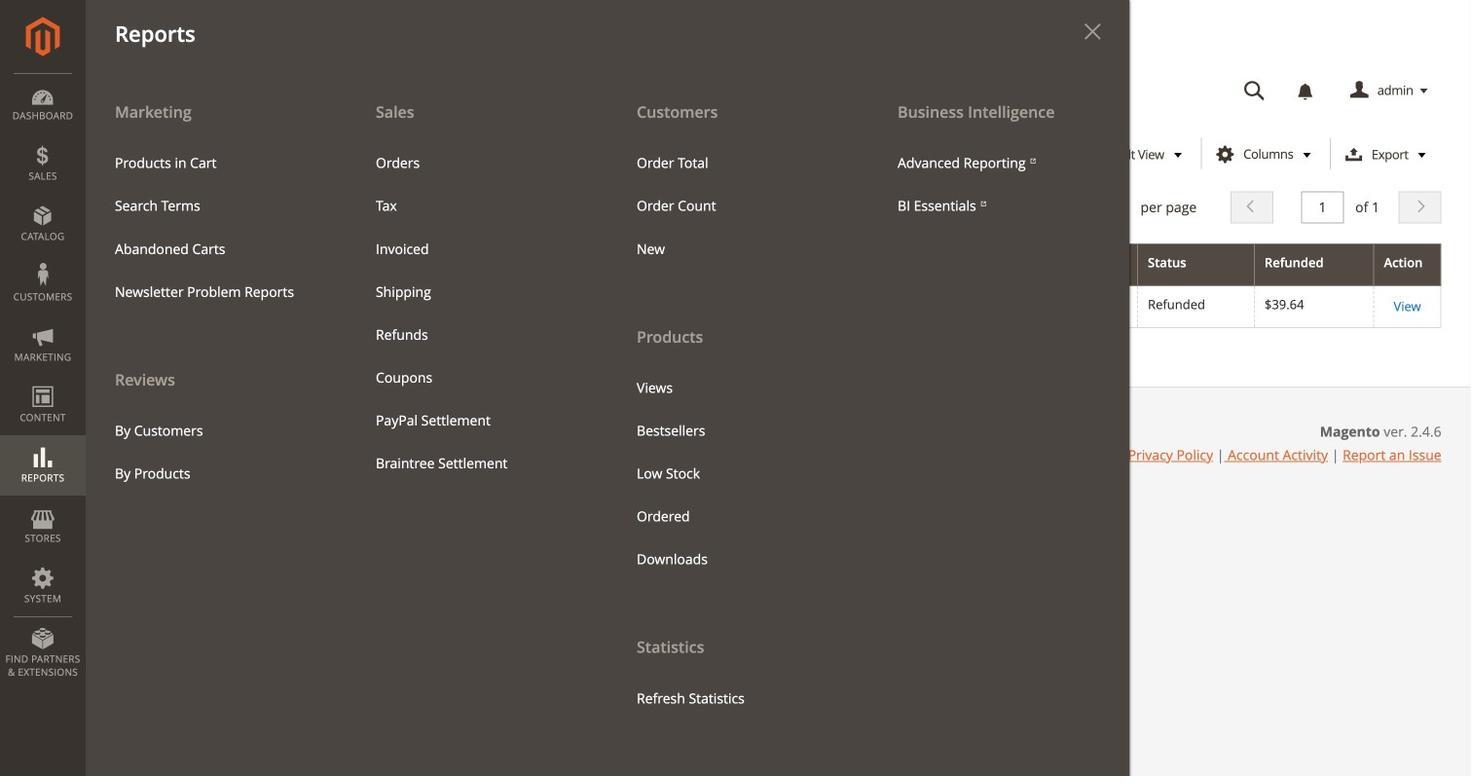 Task type: locate. For each thing, give the bounding box(es) containing it.
Search by keyword text field
[[115, 138, 558, 170]]

menu
[[86, 90, 1130, 776], [86, 90, 347, 496], [608, 90, 869, 720], [100, 142, 332, 314], [361, 142, 593, 485], [622, 142, 854, 271], [884, 142, 1115, 228], [622, 367, 854, 581], [100, 410, 332, 496]]

magento admin panel image
[[26, 17, 60, 57]]

menu bar
[[0, 0, 1130, 776]]

None number field
[[1302, 192, 1345, 224]]



